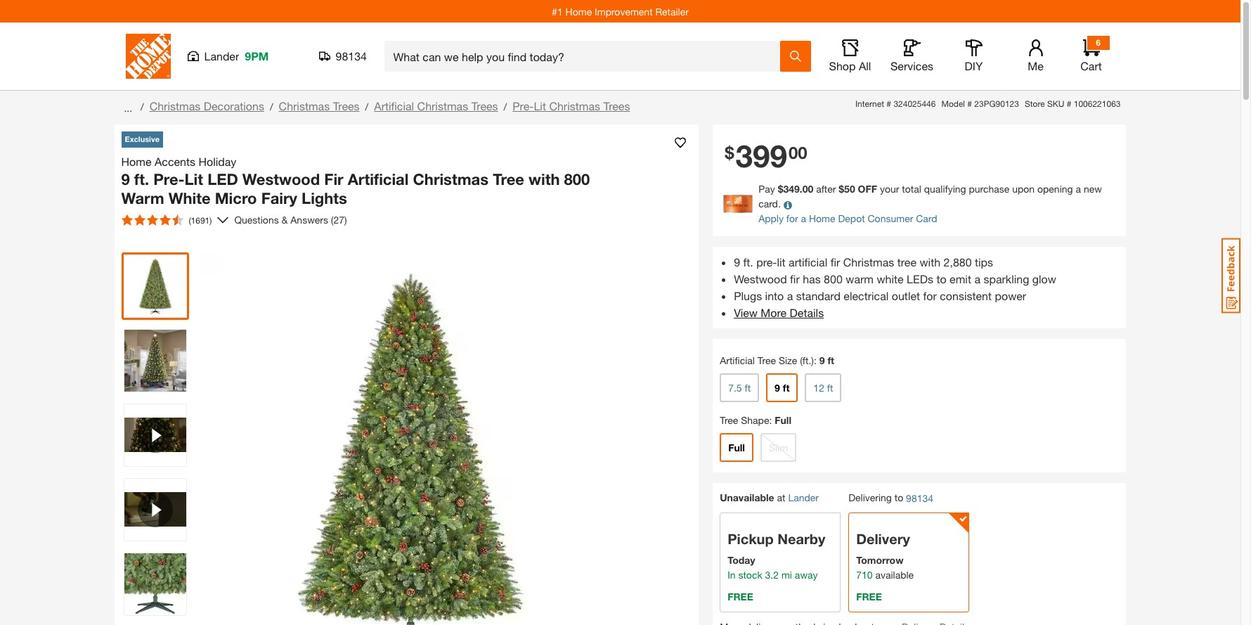 Task type: vqa. For each thing, say whether or not it's contained in the screenshot.
"RESULTS"
no



Task type: locate. For each thing, give the bounding box(es) containing it.
unavailable
[[720, 492, 775, 504]]

1 horizontal spatial :
[[814, 355, 817, 367]]

home left the depot
[[809, 213, 836, 225]]

23pg90123
[[975, 98, 1020, 109]]

a left new
[[1076, 183, 1082, 195]]

micro
[[215, 189, 257, 207]]

1 horizontal spatial for
[[924, 289, 937, 303]]

0 vertical spatial tree
[[493, 170, 525, 188]]

ft down size
[[783, 382, 790, 394]]

artificial inside ... / christmas decorations / christmas trees / artificial christmas trees / pre-lit christmas trees
[[374, 99, 414, 113]]

trees
[[333, 99, 360, 113], [472, 99, 498, 113], [604, 99, 630, 113]]

0 horizontal spatial to
[[895, 492, 904, 504]]

1 horizontal spatial westwood
[[734, 272, 787, 286]]

2 horizontal spatial trees
[[604, 99, 630, 113]]

1 free from the left
[[728, 591, 754, 603]]

pay $ 349.00 after $ 50 off
[[759, 183, 878, 195]]

0 horizontal spatial 800
[[564, 170, 590, 188]]

1 horizontal spatial tree
[[720, 414, 739, 426]]

1 horizontal spatial #
[[968, 98, 973, 109]]

...
[[124, 102, 132, 114]]

/
[[141, 101, 144, 113], [270, 101, 273, 113], [365, 101, 369, 113], [504, 101, 507, 113]]

fir right 'artificial'
[[831, 256, 841, 269]]

sku
[[1048, 98, 1065, 109]]

new
[[1084, 183, 1102, 195]]

full up the slim button on the bottom of the page
[[775, 414, 792, 426]]

accents
[[155, 154, 196, 168]]

pre- inside home accents holiday 9 ft. pre-lit led westwood fir artificial christmas tree with 800 warm white micro fairy lights
[[153, 170, 185, 188]]

for down leds
[[924, 289, 937, 303]]

lit up "white"
[[185, 170, 203, 188]]

/ left pre-lit christmas trees link
[[504, 101, 507, 113]]

1 horizontal spatial home
[[566, 5, 592, 17]]

0 vertical spatial with
[[529, 170, 560, 188]]

with inside '9 ft. pre-lit artificial fir christmas tree with 2,880 tips westwood fir has 800 warm white leds to emit a sparkling glow plugs into a standard electrical outlet for consistent power view more details'
[[920, 256, 941, 269]]

1 horizontal spatial trees
[[472, 99, 498, 113]]

$
[[725, 143, 735, 162], [778, 183, 784, 195], [839, 183, 845, 195]]

artificial christmas trees link
[[374, 99, 498, 113]]

emit
[[950, 272, 972, 286]]

1 horizontal spatial to
[[937, 272, 947, 286]]

me button
[[1014, 39, 1059, 73]]

ft inside 7.5 ft button
[[745, 382, 751, 394]]

qualifying
[[924, 183, 967, 195]]

with
[[529, 170, 560, 188], [920, 256, 941, 269]]

0 horizontal spatial trees
[[333, 99, 360, 113]]

4 / from the left
[[504, 101, 507, 113]]

1 horizontal spatial 800
[[824, 272, 843, 286]]

ft inside 9 ft button
[[783, 382, 790, 394]]

9 inside 9 ft button
[[775, 382, 780, 394]]

9 inside home accents holiday 9 ft. pre-lit led westwood fir artificial christmas tree with 800 warm white micro fairy lights
[[121, 170, 130, 188]]

3 # from the left
[[1067, 98, 1072, 109]]

0 horizontal spatial tree
[[493, 170, 525, 188]]

slim
[[769, 442, 788, 454]]

9 left 'pre-'
[[734, 256, 741, 269]]

0 horizontal spatial pre-
[[153, 170, 185, 188]]

1 vertical spatial lit
[[185, 170, 203, 188]]

: up the slim button on the bottom of the page
[[770, 414, 772, 426]]

9 up warm
[[121, 170, 130, 188]]

2 vertical spatial home
[[809, 213, 836, 225]]

store
[[1025, 98, 1045, 109]]

0 vertical spatial ft.
[[134, 170, 149, 188]]

1 horizontal spatial with
[[920, 256, 941, 269]]

0 vertical spatial lit
[[534, 99, 546, 113]]

with inside home accents holiday 9 ft. pre-lit led westwood fir artificial christmas tree with 800 warm white micro fairy lights
[[529, 170, 560, 188]]

:
[[814, 355, 817, 367], [770, 414, 772, 426]]

98134 inside delivering to 98134
[[906, 492, 934, 504]]

1 vertical spatial home
[[121, 154, 152, 168]]

$ left 399
[[725, 143, 735, 162]]

for down info icon
[[787, 213, 799, 225]]

800
[[564, 170, 590, 188], [824, 272, 843, 286]]

white
[[169, 189, 211, 207]]

to
[[937, 272, 947, 286], [895, 492, 904, 504]]

0 horizontal spatial #
[[887, 98, 892, 109]]

0 vertical spatial full
[[775, 414, 792, 426]]

home right #1
[[566, 5, 592, 17]]

0 horizontal spatial for
[[787, 213, 799, 225]]

0 horizontal spatial $
[[725, 143, 735, 162]]

9 down artificial tree size (ft.) : 9 ft
[[775, 382, 780, 394]]

free down in
[[728, 591, 754, 603]]

your total qualifying purchase upon opening a new card.
[[759, 183, 1102, 210]]

home accents holiday pre lit christmas trees 23pg90123 e1.1 image
[[124, 329, 186, 391]]

98134 right delivering
[[906, 492, 934, 504]]

ft right 7.5
[[745, 382, 751, 394]]

1 trees from the left
[[333, 99, 360, 113]]

details
[[790, 306, 824, 320]]

(1691)
[[189, 215, 212, 225]]

at
[[777, 492, 786, 504]]

0 horizontal spatial full
[[729, 442, 745, 454]]

/ right ... button
[[141, 101, 144, 113]]

free down 710
[[857, 591, 882, 603]]

westwood down 'pre-'
[[734, 272, 787, 286]]

ft
[[828, 355, 835, 367], [745, 382, 751, 394], [783, 382, 790, 394], [828, 382, 834, 394]]

0 vertical spatial lander
[[204, 49, 239, 63]]

12
[[814, 382, 825, 394]]

2 free from the left
[[857, 591, 882, 603]]

1 vertical spatial full
[[729, 442, 745, 454]]

standard
[[797, 289, 841, 303]]

decorations
[[204, 99, 264, 113]]

1 vertical spatial pre-
[[153, 170, 185, 188]]

size
[[779, 355, 798, 367]]

9 inside '9 ft. pre-lit artificial fir christmas tree with 2,880 tips westwood fir has 800 warm white leds to emit a sparkling glow plugs into a standard electrical outlet for consistent power view more details'
[[734, 256, 741, 269]]

free
[[728, 591, 754, 603], [857, 591, 882, 603]]

upon
[[1013, 183, 1035, 195]]

to inside delivering to 98134
[[895, 492, 904, 504]]

800 inside '9 ft. pre-lit artificial fir christmas tree with 2,880 tips westwood fir has 800 warm white leds to emit a sparkling glow plugs into a standard electrical outlet for consistent power view more details'
[[824, 272, 843, 286]]

12 ft
[[814, 382, 834, 394]]

your
[[880, 183, 900, 195]]

to left 98134 "link"
[[895, 492, 904, 504]]

outlet
[[892, 289, 921, 303]]

98134 button
[[319, 49, 367, 63]]

pay
[[759, 183, 775, 195]]

ft.
[[134, 170, 149, 188], [744, 256, 754, 269]]

lit inside ... / christmas decorations / christmas trees / artificial christmas trees / pre-lit christmas trees
[[534, 99, 546, 113]]

slim button
[[761, 433, 797, 462]]

# right model
[[968, 98, 973, 109]]

1 # from the left
[[887, 98, 892, 109]]

6329914715112 image
[[124, 479, 186, 540]]

exclusive
[[125, 134, 160, 143]]

artificial
[[789, 256, 828, 269]]

a right into
[[787, 289, 793, 303]]

3 / from the left
[[365, 101, 369, 113]]

christmas
[[150, 99, 201, 113], [279, 99, 330, 113], [417, 99, 468, 113], [549, 99, 601, 113], [413, 170, 489, 188], [844, 256, 895, 269]]

1 horizontal spatial pre-
[[513, 99, 534, 113]]

1 / from the left
[[141, 101, 144, 113]]

# right sku
[[1067, 98, 1072, 109]]

ft. up warm
[[134, 170, 149, 188]]

: right size
[[814, 355, 817, 367]]

0 vertical spatial :
[[814, 355, 817, 367]]

a right emit
[[975, 272, 981, 286]]

4.5 stars image
[[121, 214, 183, 225]]

$ right 'after'
[[839, 183, 845, 195]]

artificial inside home accents holiday 9 ft. pre-lit led westwood fir artificial christmas tree with 800 warm white micro fairy lights
[[348, 170, 409, 188]]

9 ft button
[[767, 374, 798, 403]]

westwood up fairy
[[243, 170, 320, 188]]

lit
[[777, 256, 786, 269]]

/ right decorations
[[270, 101, 273, 113]]

ft right (ft.)
[[828, 355, 835, 367]]

shape
[[741, 414, 770, 426]]

1 vertical spatial artificial
[[348, 170, 409, 188]]

all
[[859, 59, 872, 72]]

1 vertical spatial westwood
[[734, 272, 787, 286]]

fir
[[831, 256, 841, 269], [790, 272, 800, 286]]

1 horizontal spatial fir
[[831, 256, 841, 269]]

ft. inside '9 ft. pre-lit artificial fir christmas tree with 2,880 tips westwood fir has 800 warm white leds to emit a sparkling glow plugs into a standard electrical outlet for consistent power view more details'
[[744, 256, 754, 269]]

home down the 'exclusive'
[[121, 154, 152, 168]]

apply for a home depot consumer card link
[[759, 213, 938, 225]]

1 vertical spatial ft.
[[744, 256, 754, 269]]

led
[[208, 170, 238, 188]]

lander button
[[789, 492, 819, 504]]

0 vertical spatial westwood
[[243, 170, 320, 188]]

98134
[[336, 49, 367, 63], [906, 492, 934, 504]]

1 horizontal spatial free
[[857, 591, 882, 603]]

christmas trees link
[[279, 99, 360, 113]]

0 horizontal spatial :
[[770, 414, 772, 426]]

questions
[[234, 214, 279, 226]]

ft inside 12 ft button
[[828, 382, 834, 394]]

1 vertical spatial to
[[895, 492, 904, 504]]

plugs
[[734, 289, 762, 303]]

1 horizontal spatial ft.
[[744, 256, 754, 269]]

1 horizontal spatial 98134
[[906, 492, 934, 504]]

# right internet
[[887, 98, 892, 109]]

ft right "12"
[[828, 382, 834, 394]]

2 trees from the left
[[472, 99, 498, 113]]

800 inside home accents holiday 9 ft. pre-lit led westwood fir artificial christmas tree with 800 warm white micro fairy lights
[[564, 170, 590, 188]]

0 horizontal spatial home
[[121, 154, 152, 168]]

questions & answers (27)
[[234, 214, 347, 226]]

christmas inside '9 ft. pre-lit artificial fir christmas tree with 2,880 tips westwood fir has 800 warm white leds to emit a sparkling glow plugs into a standard electrical outlet for consistent power view more details'
[[844, 256, 895, 269]]

home
[[566, 5, 592, 17], [121, 154, 152, 168], [809, 213, 836, 225]]

apply for a home depot consumer card
[[759, 213, 938, 225]]

1 vertical spatial fir
[[790, 272, 800, 286]]

pickup
[[728, 531, 774, 547]]

7.5 ft button
[[720, 374, 760, 403]]

cart
[[1081, 59, 1102, 72]]

0 vertical spatial 800
[[564, 170, 590, 188]]

9pm
[[245, 49, 269, 63]]

ft. left 'pre-'
[[744, 256, 754, 269]]

/ right christmas trees link
[[365, 101, 369, 113]]

2 horizontal spatial home
[[809, 213, 836, 225]]

tree
[[493, 170, 525, 188], [758, 355, 776, 367], [720, 414, 739, 426]]

1 vertical spatial with
[[920, 256, 941, 269]]

lit down the what can we help you find today? search field
[[534, 99, 546, 113]]

0 vertical spatial pre-
[[513, 99, 534, 113]]

1 vertical spatial lander
[[789, 492, 819, 504]]

1 horizontal spatial lit
[[534, 99, 546, 113]]

$ 399 00
[[725, 137, 808, 175]]

1 vertical spatial tree
[[758, 355, 776, 367]]

2 horizontal spatial $
[[839, 183, 845, 195]]

lander left '9pm'
[[204, 49, 239, 63]]

0 vertical spatial to
[[937, 272, 947, 286]]

0 horizontal spatial 98134
[[336, 49, 367, 63]]

0 horizontal spatial lit
[[185, 170, 203, 188]]

2,880
[[944, 256, 972, 269]]

710
[[857, 569, 873, 581]]

0 horizontal spatial westwood
[[243, 170, 320, 188]]

home inside home accents holiday 9 ft. pre-lit led westwood fir artificial christmas tree with 800 warm white micro fairy lights
[[121, 154, 152, 168]]

full down shape in the bottom right of the page
[[729, 442, 745, 454]]

0 vertical spatial 98134
[[336, 49, 367, 63]]

shop
[[829, 59, 856, 72]]

0 horizontal spatial with
[[529, 170, 560, 188]]

1 vertical spatial for
[[924, 289, 937, 303]]

98134 up ... / christmas decorations / christmas trees / artificial christmas trees / pre-lit christmas trees
[[336, 49, 367, 63]]

a
[[1076, 183, 1082, 195], [801, 213, 807, 225], [975, 272, 981, 286], [787, 289, 793, 303]]

pickup nearby today in stock 3.2 mi away
[[728, 531, 826, 581]]

lander right at
[[789, 492, 819, 504]]

0 horizontal spatial ft.
[[134, 170, 149, 188]]

1 vertical spatial 800
[[824, 272, 843, 286]]

0 vertical spatial artificial
[[374, 99, 414, 113]]

to left emit
[[937, 272, 947, 286]]

1 vertical spatial 98134
[[906, 492, 934, 504]]

0 vertical spatial fir
[[831, 256, 841, 269]]

0 horizontal spatial free
[[728, 591, 754, 603]]

artificial tree size (ft.) : 9 ft
[[720, 355, 835, 367]]

9 right (ft.)
[[820, 355, 825, 367]]

view more details link
[[734, 306, 824, 320]]

electrical
[[844, 289, 889, 303]]

#1 home improvement retailer
[[552, 5, 689, 17]]

glow
[[1033, 272, 1057, 286]]

2 horizontal spatial #
[[1067, 98, 1072, 109]]

800 for with
[[564, 170, 590, 188]]

$ right pay
[[778, 183, 784, 195]]

has
[[803, 272, 821, 286]]

fir left has
[[790, 272, 800, 286]]



Task type: describe. For each thing, give the bounding box(es) containing it.
free for nearby
[[728, 591, 754, 603]]

a inside your total qualifying purchase upon opening a new card.
[[1076, 183, 1082, 195]]

What can we help you find today? search field
[[393, 41, 779, 71]]

shop all
[[829, 59, 872, 72]]

total
[[902, 183, 922, 195]]

2 / from the left
[[270, 101, 273, 113]]

into
[[766, 289, 784, 303]]

a down 349.00
[[801, 213, 807, 225]]

nearby
[[778, 531, 826, 547]]

leds
[[907, 272, 934, 286]]

stock
[[739, 569, 763, 581]]

answers
[[291, 214, 328, 226]]

holiday
[[199, 154, 237, 168]]

... button
[[121, 98, 135, 117]]

warm
[[121, 189, 164, 207]]

9 ft. pre-lit artificial fir christmas tree with 2,880 tips westwood fir has 800 warm white leds to emit a sparkling glow plugs into a standard electrical outlet for consistent power view more details
[[734, 256, 1057, 320]]

$ inside $ 399 00
[[725, 143, 735, 162]]

available
[[876, 569, 914, 581]]

2 vertical spatial tree
[[720, 414, 739, 426]]

delivery tomorrow 710 available
[[857, 531, 914, 581]]

7.5 ft
[[729, 382, 751, 394]]

off
[[858, 183, 878, 195]]

away
[[795, 569, 818, 581]]

home accents holiday 9 ft. pre-lit led westwood fir artificial christmas tree with 800 warm white micro fairy lights
[[121, 154, 590, 207]]

tree inside home accents holiday 9 ft. pre-lit led westwood fir artificial christmas tree with 800 warm white micro fairy lights
[[493, 170, 525, 188]]

today
[[728, 554, 756, 566]]

0 horizontal spatial lander
[[204, 49, 239, 63]]

power
[[995, 289, 1027, 303]]

model
[[942, 98, 966, 109]]

0 vertical spatial for
[[787, 213, 799, 225]]

unavailable at lander
[[720, 492, 819, 504]]

12 ft button
[[805, 374, 842, 403]]

7.5
[[729, 382, 742, 394]]

(1691) button
[[116, 208, 218, 231]]

98134 link
[[906, 491, 934, 506]]

ft for 9 ft
[[783, 382, 790, 394]]

fir
[[324, 170, 344, 188]]

view
[[734, 306, 758, 320]]

internet # 324025446 model # 23pg90123 store sku # 1006221063
[[856, 98, 1121, 109]]

to inside '9 ft. pre-lit artificial fir christmas tree with 2,880 tips westwood fir has 800 warm white leds to emit a sparkling glow plugs into a standard electrical outlet for consistent power view more details'
[[937, 272, 947, 286]]

pre-lit christmas trees link
[[513, 99, 630, 113]]

after
[[817, 183, 836, 195]]

... / christmas decorations / christmas trees / artificial christmas trees / pre-lit christmas trees
[[121, 99, 630, 114]]

1 horizontal spatial full
[[775, 414, 792, 426]]

800 for has
[[824, 272, 843, 286]]

westwood inside home accents holiday 9 ft. pre-lit led westwood fir artificial christmas tree with 800 warm white micro fairy lights
[[243, 170, 320, 188]]

full inside button
[[729, 442, 745, 454]]

info image
[[784, 201, 792, 209]]

pre- inside ... / christmas decorations / christmas trees / artificial christmas trees / pre-lit christmas trees
[[513, 99, 534, 113]]

improvement
[[595, 5, 653, 17]]

lander 9pm
[[204, 49, 269, 63]]

home accents holiday pre lit christmas trees 23pg90123 40.2 image
[[124, 553, 186, 615]]

apply
[[759, 213, 784, 225]]

delivery
[[857, 531, 911, 547]]

retailer
[[656, 5, 689, 17]]

lights
[[302, 189, 347, 207]]

tree
[[898, 256, 917, 269]]

0 horizontal spatial fir
[[790, 272, 800, 286]]

98134 inside 'button'
[[336, 49, 367, 63]]

ft for 12 ft
[[828, 382, 834, 394]]

services
[[891, 59, 934, 72]]

2 horizontal spatial tree
[[758, 355, 776, 367]]

3 trees from the left
[[604, 99, 630, 113]]

home accents holiday pre lit christmas trees 23pg90123 64.0 image
[[124, 255, 186, 317]]

warm
[[846, 272, 874, 286]]

free for tomorrow
[[857, 591, 882, 603]]

3.2
[[765, 569, 779, 581]]

ft. inside home accents holiday 9 ft. pre-lit led westwood fir artificial christmas tree with 800 warm white micro fairy lights
[[134, 170, 149, 188]]

2 # from the left
[[968, 98, 973, 109]]

50
[[845, 183, 856, 195]]

lit inside home accents holiday 9 ft. pre-lit led westwood fir artificial christmas tree with 800 warm white micro fairy lights
[[185, 170, 203, 188]]

more
[[761, 306, 787, 320]]

(27)
[[331, 214, 347, 226]]

1 horizontal spatial $
[[778, 183, 784, 195]]

consumer
[[868, 213, 914, 225]]

6
[[1096, 37, 1101, 48]]

(ft.)
[[800, 355, 814, 367]]

full button
[[720, 433, 754, 462]]

feedback link image
[[1222, 238, 1241, 314]]

card.
[[759, 198, 781, 210]]

tomorrow
[[857, 554, 904, 566]]

opening
[[1038, 183, 1074, 195]]

(1691) link
[[116, 208, 229, 231]]

christmas decorations link
[[150, 99, 264, 113]]

westwood inside '9 ft. pre-lit artificial fir christmas tree with 2,880 tips westwood fir has 800 warm white leds to emit a sparkling glow plugs into a standard electrical outlet for consistent power view more details'
[[734, 272, 787, 286]]

sparkling
[[984, 272, 1030, 286]]

for inside '9 ft. pre-lit artificial fir christmas tree with 2,880 tips westwood fir has 800 warm white leds to emit a sparkling glow plugs into a standard electrical outlet for consistent power view more details'
[[924, 289, 937, 303]]

399
[[736, 137, 788, 175]]

1 vertical spatial :
[[770, 414, 772, 426]]

internet
[[856, 98, 885, 109]]

in
[[728, 569, 736, 581]]

6329748467112 image
[[124, 404, 186, 466]]

the home depot logo image
[[126, 34, 171, 79]]

fairy
[[261, 189, 297, 207]]

apply now image
[[724, 195, 759, 213]]

diy
[[965, 59, 983, 72]]

cart 6
[[1081, 37, 1102, 72]]

9 ft
[[775, 382, 790, 394]]

delivering to 98134
[[849, 492, 934, 504]]

pre-
[[757, 256, 777, 269]]

delivering
[[849, 492, 892, 504]]

christmas inside home accents holiday 9 ft. pre-lit led westwood fir artificial christmas tree with 800 warm white micro fairy lights
[[413, 170, 489, 188]]

ft for 7.5 ft
[[745, 382, 751, 394]]

2 vertical spatial artificial
[[720, 355, 755, 367]]

1 horizontal spatial lander
[[789, 492, 819, 504]]

1006221063
[[1074, 98, 1121, 109]]

0 vertical spatial home
[[566, 5, 592, 17]]



